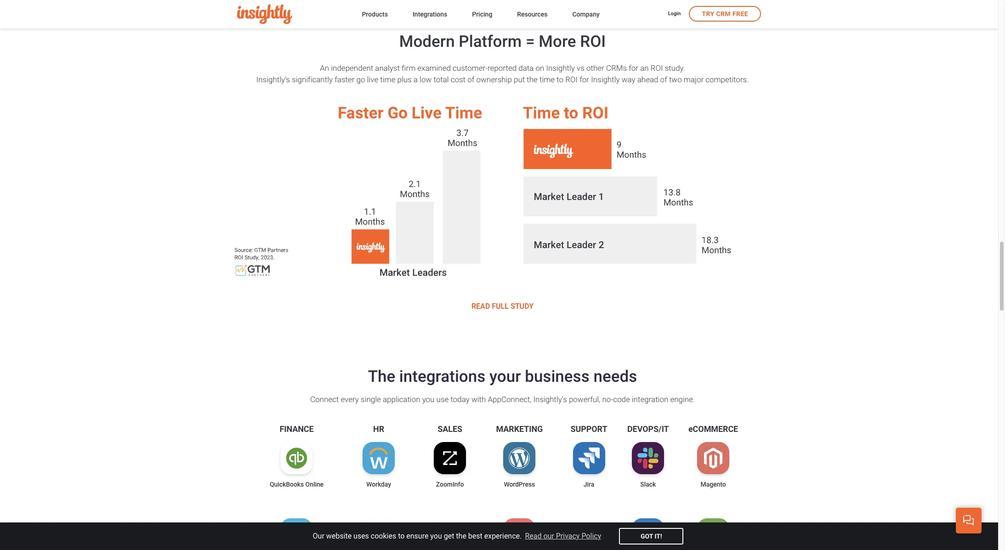 Task type: locate. For each thing, give the bounding box(es) containing it.
quickbooks online
[[270, 481, 324, 488]]

insightly's left significantly
[[256, 75, 290, 84]]

0 horizontal spatial the
[[456, 532, 467, 541]]

get
[[444, 532, 454, 541]]

time
[[380, 75, 396, 84], [540, 75, 555, 84]]

try
[[702, 10, 715, 17]]

the right put at the right
[[527, 75, 538, 84]]

of
[[468, 75, 475, 84], [660, 75, 667, 84]]

pricing link
[[472, 9, 492, 21]]

experience.
[[484, 532, 522, 541]]

you
[[422, 395, 435, 404], [430, 532, 442, 541]]

insightly's down business
[[534, 395, 567, 404]]

integrations link
[[413, 9, 447, 21]]

1 horizontal spatial the
[[527, 75, 538, 84]]

major
[[684, 75, 704, 84]]

you left "get"
[[430, 532, 442, 541]]

0 vertical spatial insightly
[[546, 64, 575, 73]]

read our privacy policy button
[[524, 529, 603, 543]]

cookieconsent dialog
[[0, 523, 998, 550]]

modern
[[399, 32, 455, 51]]

2 of from the left
[[660, 75, 667, 84]]

to left the 'ensure' on the bottom left of the page
[[398, 532, 405, 541]]

single
[[361, 395, 381, 404]]

ensure
[[407, 532, 429, 541]]

0 vertical spatial roi
[[580, 32, 606, 51]]

0 vertical spatial the
[[527, 75, 538, 84]]

integration
[[632, 395, 669, 404]]

the inside an independent analyst firm examined customer-reported data on insightly vs other crms for an roi study. insightly's significantly faster go live time plus a low total cost of ownership put the time to roi for insightly way ahead of two major competitors.
[[527, 75, 538, 84]]

hr
[[373, 424, 384, 434]]

insightly logo link
[[237, 4, 347, 24]]

0 horizontal spatial insightly's
[[256, 75, 290, 84]]

needs
[[594, 367, 637, 386]]

1 vertical spatial you
[[430, 532, 442, 541]]

1 vertical spatial insightly
[[591, 75, 620, 84]]

two
[[669, 75, 682, 84]]

reported
[[488, 64, 517, 73]]

roi right an
[[651, 64, 663, 73]]

today
[[451, 395, 470, 404]]

1 horizontal spatial insightly
[[591, 75, 620, 84]]

1 vertical spatial the
[[456, 532, 467, 541]]

firm
[[402, 64, 416, 73]]

for down the vs
[[580, 75, 589, 84]]

jira
[[584, 481, 594, 488]]

1 horizontal spatial time
[[540, 75, 555, 84]]

login link
[[668, 10, 681, 18]]

got
[[641, 533, 653, 540]]

the
[[527, 75, 538, 84], [456, 532, 467, 541]]

our
[[544, 532, 554, 541]]

live
[[367, 75, 378, 84]]

0 horizontal spatial to
[[398, 532, 405, 541]]

use
[[437, 395, 449, 404]]

1 horizontal spatial insightly's
[[534, 395, 567, 404]]

products link
[[362, 9, 388, 21]]

our website uses cookies to ensure you get the best experience. read our privacy policy
[[313, 532, 601, 541]]

privacy
[[556, 532, 580, 541]]

1 vertical spatial to
[[398, 532, 405, 541]]

time down the on
[[540, 75, 555, 84]]

you left use on the left of page
[[422, 395, 435, 404]]

1 horizontal spatial for
[[629, 64, 639, 73]]

roi
[[580, 32, 606, 51], [651, 64, 663, 73], [566, 75, 578, 84]]

website
[[326, 532, 352, 541]]

1 vertical spatial for
[[580, 75, 589, 84]]

of left two
[[660, 75, 667, 84]]

vs
[[577, 64, 585, 73]]

0 horizontal spatial of
[[468, 75, 475, 84]]

full
[[492, 302, 509, 311]]

no-
[[602, 395, 613, 404]]

roi down the vs
[[566, 75, 578, 84]]

got it!
[[641, 533, 662, 540]]

roi study image
[[227, 99, 779, 282]]

1 horizontal spatial of
[[660, 75, 667, 84]]

the integrations your business needs
[[368, 367, 637, 386]]

put
[[514, 75, 525, 84]]

0 vertical spatial to
[[557, 75, 564, 84]]

uses
[[354, 532, 369, 541]]

2 horizontal spatial roi
[[651, 64, 663, 73]]

to inside an independent analyst firm examined customer-reported data on insightly vs other crms for an roi study. insightly's significantly faster go live time plus a low total cost of ownership put the time to roi for insightly way ahead of two major competitors.
[[557, 75, 564, 84]]

an
[[320, 64, 329, 73]]

0 vertical spatial insightly's
[[256, 75, 290, 84]]

insightly down other
[[591, 75, 620, 84]]

resources link
[[517, 9, 548, 21]]

of down customer-
[[468, 75, 475, 84]]

to down more
[[557, 75, 564, 84]]

for
[[629, 64, 639, 73], [580, 75, 589, 84]]

insightly
[[546, 64, 575, 73], [591, 75, 620, 84]]

independent
[[331, 64, 373, 73]]

time down analyst
[[380, 75, 396, 84]]

2 vertical spatial roi
[[566, 75, 578, 84]]

modern platform = more roi
[[399, 32, 606, 51]]

for left an
[[629, 64, 639, 73]]

0 horizontal spatial time
[[380, 75, 396, 84]]

marketing
[[496, 424, 543, 434]]

0 horizontal spatial insightly
[[546, 64, 575, 73]]

online
[[306, 481, 324, 488]]

1 horizontal spatial roi
[[580, 32, 606, 51]]

plus
[[397, 75, 412, 84]]

1 vertical spatial roi
[[651, 64, 663, 73]]

study.
[[665, 64, 685, 73]]

free
[[733, 10, 748, 17]]

company link
[[573, 9, 600, 21]]

best
[[468, 532, 483, 541]]

an independent analyst firm examined customer-reported data on insightly vs other crms for an roi study. insightly's significantly faster go live time plus a low total cost of ownership put the time to roi for insightly way ahead of two major competitors.
[[256, 64, 749, 84]]

1 horizontal spatial to
[[557, 75, 564, 84]]

insightly left the vs
[[546, 64, 575, 73]]

read
[[472, 302, 490, 311]]

customer-
[[453, 64, 488, 73]]

the right "get"
[[456, 532, 467, 541]]

0 horizontal spatial roi
[[566, 75, 578, 84]]

appconnect,
[[488, 395, 532, 404]]

roi up other
[[580, 32, 606, 51]]

with
[[472, 395, 486, 404]]



Task type: describe. For each thing, give the bounding box(es) containing it.
read full study
[[472, 302, 534, 311]]

zoominfo
[[436, 481, 464, 488]]

engine.
[[670, 395, 695, 404]]

connect
[[310, 395, 339, 404]]

workday
[[366, 481, 391, 488]]

study
[[511, 302, 534, 311]]

sales
[[438, 424, 462, 434]]

0 horizontal spatial for
[[580, 75, 589, 84]]

crms
[[606, 64, 627, 73]]

try crm free
[[702, 10, 748, 17]]

slack
[[641, 481, 656, 488]]

examined
[[418, 64, 451, 73]]

code
[[613, 395, 630, 404]]

competitors.
[[706, 75, 749, 84]]

products
[[362, 10, 388, 18]]

devops/it
[[627, 424, 669, 434]]

every
[[341, 395, 359, 404]]

0 vertical spatial for
[[629, 64, 639, 73]]

read full study link
[[472, 300, 534, 314]]

your
[[490, 367, 521, 386]]

login
[[668, 11, 681, 17]]

faster
[[335, 75, 355, 84]]

support
[[571, 424, 608, 434]]

connect every single application you use today with appconnect, insightly's powerful, no-code integration engine.
[[310, 395, 695, 404]]

go
[[357, 75, 365, 84]]

1 of from the left
[[468, 75, 475, 84]]

platform
[[459, 32, 522, 51]]

total
[[434, 75, 449, 84]]

you inside the cookieconsent dialog
[[430, 532, 442, 541]]

business
[[525, 367, 590, 386]]

0 vertical spatial you
[[422, 395, 435, 404]]

more
[[539, 32, 576, 51]]

cost
[[451, 75, 466, 84]]

ownership
[[476, 75, 512, 84]]

data
[[519, 64, 534, 73]]

1 vertical spatial insightly's
[[534, 395, 567, 404]]

our
[[313, 532, 324, 541]]

a
[[414, 75, 418, 84]]

it!
[[655, 533, 662, 540]]

pricing
[[472, 10, 492, 18]]

other
[[587, 64, 604, 73]]

significantly
[[292, 75, 333, 84]]

1 time from the left
[[380, 75, 396, 84]]

got it! button
[[619, 528, 684, 545]]

try crm free button
[[689, 6, 761, 22]]

company
[[573, 10, 600, 18]]

an
[[640, 64, 649, 73]]

quickbooks
[[270, 481, 304, 488]]

=
[[526, 32, 535, 51]]

finance
[[280, 424, 314, 434]]

read
[[525, 532, 542, 541]]

application
[[383, 395, 420, 404]]

to inside the cookieconsent dialog
[[398, 532, 405, 541]]

on
[[536, 64, 544, 73]]

powerful,
[[569, 395, 601, 404]]

insightly logo image
[[237, 4, 292, 24]]

wordpress
[[504, 481, 535, 488]]

magento
[[701, 481, 726, 488]]

low
[[420, 75, 432, 84]]

policy
[[582, 532, 601, 541]]

insightly's inside an independent analyst firm examined customer-reported data on insightly vs other crms for an roi study. insightly's significantly faster go live time plus a low total cost of ownership put the time to roi for insightly way ahead of two major competitors.
[[256, 75, 290, 84]]

integrations
[[413, 10, 447, 18]]

analyst
[[375, 64, 400, 73]]

ecommerce
[[689, 424, 738, 434]]

ahead
[[637, 75, 659, 84]]

integrations
[[399, 367, 486, 386]]

way
[[622, 75, 636, 84]]

crm
[[716, 10, 731, 17]]

2 time from the left
[[540, 75, 555, 84]]

resources
[[517, 10, 548, 18]]

the inside the cookieconsent dialog
[[456, 532, 467, 541]]



Task type: vqa. For each thing, say whether or not it's contained in the screenshot.
Pricing link
yes



